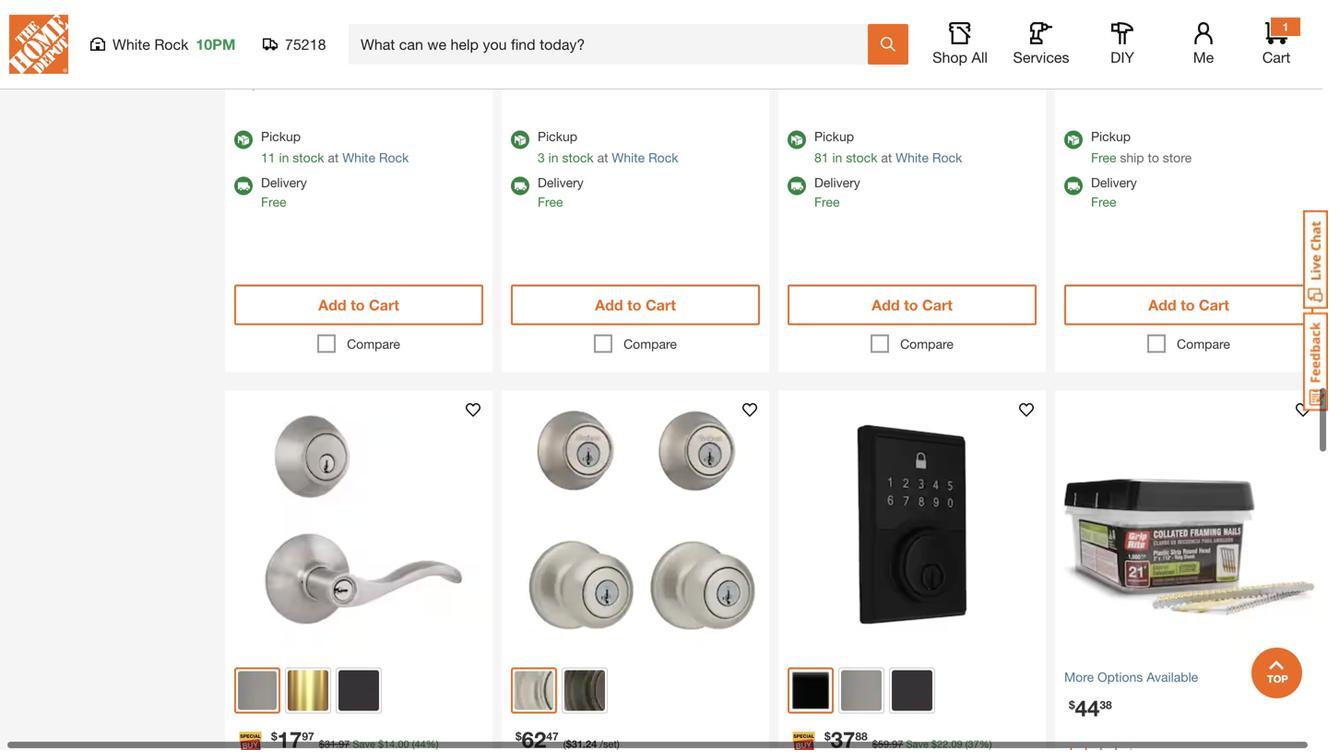 Task type: locate. For each thing, give the bounding box(es) containing it.
0 vertical spatial nest
[[1065, 14, 1092, 29]]

1 delivery free from the left
[[261, 188, 307, 222]]

1 stock from the left
[[293, 163, 324, 178]]

2 add to cart button from the left
[[511, 298, 760, 338]]

cart for pickup free ship to store
[[1199, 309, 1230, 327]]

add for 11 in stock
[[318, 309, 347, 327]]

2 at from the left
[[598, 163, 609, 178]]

4 add from the left
[[1149, 309, 1177, 327]]

- down smart
[[1263, 33, 1268, 48]]

1 available shipping image from the left
[[234, 190, 253, 208]]

11
[[261, 163, 275, 178]]

white inside the pickup 81 in stock at white rock
[[896, 163, 929, 178]]

1 horizontal spatial nest
[[1180, 33, 1207, 48]]

at inside the pickup 81 in stock at white rock
[[881, 163, 892, 178]]

aged bronze image
[[339, 683, 379, 724]]

cylinder
[[299, 50, 347, 65]]

lock
[[1133, 14, 1161, 29], [1121, 33, 1149, 48]]

smart
[[1255, 14, 1290, 29]]

-
[[1165, 14, 1170, 29], [1263, 33, 1268, 48]]

2 compare from the left
[[624, 349, 677, 364]]

0 vertical spatial -
[[1165, 14, 1170, 29]]

pickup up 11 on the top left
[[261, 142, 301, 157]]

nest
[[1065, 14, 1092, 29], [1180, 33, 1207, 48]]

3 in from the left
[[833, 163, 843, 178]]

4 delivery free from the left
[[1092, 188, 1137, 222]]

rock for pickup 11 in stock at white rock
[[379, 163, 409, 178]]

available shipping image
[[511, 190, 530, 208], [1065, 190, 1083, 208]]

0 vertical spatial shop
[[933, 48, 968, 66]]

3 stock from the left
[[846, 163, 878, 178]]

services button
[[1012, 22, 1071, 66]]

delivery free down 81
[[815, 188, 861, 222]]

delivery down ship
[[1092, 188, 1137, 203]]

4 add to cart button from the left
[[1065, 298, 1314, 338]]

2 in from the left
[[549, 163, 559, 178]]

satin nickel image right matte black image at the bottom
[[841, 683, 882, 724]]

stock inside pickup 11 in stock at white rock
[[293, 163, 324, 178]]

4 pickup from the left
[[1092, 142, 1131, 157]]

free down pickup free ship to store
[[1092, 207, 1117, 222]]

nickel
[[299, 31, 335, 46]]

deadbolt inside nest x yale lock - tamper-proof smart deadbolt lock with nest connect - black suede
[[1065, 33, 1117, 48]]

stock right 3
[[562, 163, 594, 178]]

add for free
[[1149, 309, 1177, 327]]

3
[[538, 163, 545, 178]]

delivery down 81
[[815, 188, 861, 203]]

2 in. x 0.113 in 21° hot galvanized plastic collated ring shank round-head framing nails (1000 per box) image
[[1056, 404, 1323, 671]]

free down 81
[[815, 207, 840, 222]]

free down 3
[[538, 207, 563, 222]]

add to cart
[[318, 309, 399, 327], [595, 309, 676, 327], [872, 309, 953, 327], [1149, 309, 1230, 327]]

available for pickup image left the pickup 81 in stock at white rock
[[788, 143, 806, 162]]

add to cart button for pickup 3 in stock at white rock
[[511, 298, 760, 338]]

free left ship
[[1092, 163, 1117, 178]]

1 available for pickup image from the left
[[234, 143, 253, 162]]

44
[[1076, 708, 1100, 734]]

available for pickup image down shop this collection link
[[234, 143, 253, 162]]

2 horizontal spatial in
[[833, 163, 843, 178]]

1 vertical spatial nest
[[1180, 33, 1207, 48]]

available shipping image for free
[[1065, 190, 1083, 208]]

naples satin nickel combo pack with single cylinder deadbolt image
[[225, 404, 493, 671]]

white right 11 on the top left
[[342, 163, 376, 178]]

2 white rock link from the left
[[612, 163, 679, 178]]

available for pickup image left pickup free ship to store
[[1065, 143, 1083, 162]]

3 delivery from the left
[[815, 188, 861, 203]]

1 horizontal spatial satin nickel image
[[841, 683, 882, 724]]

add to cart for pickup free ship to store
[[1149, 309, 1230, 327]]

2 horizontal spatial available for pickup image
[[1065, 143, 1083, 162]]

0 horizontal spatial -
[[1165, 14, 1170, 29]]

1 horizontal spatial available for pickup image
[[788, 143, 806, 162]]

4 add to cart from the left
[[1149, 309, 1230, 327]]

white rock link for pickup 81 in stock at white rock
[[896, 163, 963, 178]]

10pm
[[196, 36, 236, 53]]

1 vertical spatial shop
[[234, 92, 258, 104]]

stock inside the pickup 81 in stock at white rock
[[846, 163, 878, 178]]

available for pickup image
[[234, 143, 253, 162], [788, 143, 806, 162], [1065, 143, 1083, 162]]

single
[[260, 50, 295, 65]]

4 delivery from the left
[[1092, 188, 1137, 203]]

cart for pickup 3 in stock at white rock
[[646, 309, 676, 327]]

- up with
[[1165, 14, 1170, 29]]

delivery down 11 on the top left
[[261, 188, 307, 203]]

rock
[[154, 36, 189, 53], [379, 163, 409, 178], [649, 163, 679, 178], [933, 163, 963, 178]]

pickup up 3
[[538, 142, 578, 157]]

0 horizontal spatial white rock link
[[342, 163, 409, 178]]

and
[[234, 50, 256, 65]]

1 horizontal spatial stock
[[562, 163, 594, 178]]

at inside pickup 3 in stock at white rock
[[598, 163, 609, 178]]

white rock 10pm
[[113, 36, 236, 53]]

0 horizontal spatial available shipping image
[[511, 190, 530, 208]]

in
[[279, 163, 289, 178], [549, 163, 559, 178], [833, 163, 843, 178]]

2 delivery from the left
[[538, 188, 584, 203]]

stock inside pickup 3 in stock at white rock
[[562, 163, 594, 178]]

81
[[815, 163, 829, 178]]

delivery free for 3
[[538, 188, 584, 222]]

rock inside pickup 11 in stock at white rock
[[379, 163, 409, 178]]

in right 3
[[549, 163, 559, 178]]

free down 11 on the top left
[[261, 207, 286, 222]]

collection
[[280, 92, 326, 104]]

deadbolt down x
[[1065, 33, 1117, 48]]

compare for pickup 81 in stock at white rock
[[901, 349, 954, 364]]

2 available shipping image from the left
[[788, 190, 806, 208]]

door
[[420, 31, 448, 46]]

satin nickel image
[[841, 683, 882, 724], [238, 684, 277, 723]]

satin
[[266, 31, 296, 46]]

deadbolt inside 'juno satin nickel exterior entry door knob and single cylinder deadbolt combo pack featuring smartkey security'
[[350, 50, 403, 65]]

at inside pickup 11 in stock at white rock
[[328, 163, 339, 178]]

add
[[318, 309, 347, 327], [595, 309, 623, 327], [872, 309, 900, 327], [1149, 309, 1177, 327]]

in right 81
[[833, 163, 843, 178]]

rock inside the pickup 81 in stock at white rock
[[933, 163, 963, 178]]

satin nickel image
[[515, 684, 554, 723]]

pickup up 81
[[815, 142, 854, 157]]

pickup up ship
[[1092, 142, 1131, 157]]

add to cart button
[[234, 298, 483, 338], [511, 298, 760, 338], [788, 298, 1037, 338], [1065, 298, 1314, 338]]

available shipping image for 3 in stock
[[511, 190, 530, 208]]

services
[[1014, 48, 1070, 66]]

pickup 81 in stock at white rock
[[815, 142, 963, 178]]

live chat image
[[1304, 210, 1329, 309]]

1 horizontal spatial available shipping image
[[1065, 190, 1083, 208]]

white for pickup 81 in stock at white rock
[[896, 163, 929, 178]]

white rock link
[[342, 163, 409, 178], [612, 163, 679, 178], [896, 163, 963, 178]]

square matte black compact touch electronic single cylinder deadbolt image
[[779, 404, 1046, 671]]

delivery down 3
[[538, 188, 584, 203]]

3 available for pickup image from the left
[[1065, 143, 1083, 162]]

pickup 3 in stock at white rock
[[538, 142, 679, 178]]

0 horizontal spatial available shipping image
[[234, 190, 253, 208]]

shop all button
[[931, 22, 990, 66]]

pickup for free
[[1092, 142, 1131, 157]]

1 horizontal spatial -
[[1263, 33, 1268, 48]]

compare for pickup free ship to store
[[1177, 349, 1231, 364]]

white right 3
[[612, 163, 645, 178]]

available for pickup image for 11 in stock
[[234, 143, 253, 162]]

deadbolt up security
[[350, 50, 403, 65]]

white inside pickup 3 in stock at white rock
[[612, 163, 645, 178]]

3 delivery free from the left
[[815, 188, 861, 222]]

in inside pickup 3 in stock at white rock
[[549, 163, 559, 178]]

shop all
[[933, 48, 988, 66]]

juno satin nickel exterior entry door knob and single cylinder deadbolt combo pack featuring smartkey security
[[234, 31, 483, 85]]

white
[[113, 36, 150, 53], [342, 163, 376, 178], [612, 163, 645, 178], [896, 163, 929, 178]]

to for pickup 3 in stock at white rock
[[627, 309, 642, 327]]

3 white rock link from the left
[[896, 163, 963, 178]]

add to cart button for pickup 81 in stock at white rock
[[788, 298, 1037, 338]]

add for 81 in stock
[[872, 309, 900, 327]]

venetian bronze image
[[565, 683, 605, 724]]

pickup 11 in stock at white rock
[[261, 142, 409, 178]]

x
[[1095, 14, 1102, 29]]

pickup inside pickup 3 in stock at white rock
[[538, 142, 578, 157]]

1 add to cart from the left
[[318, 309, 399, 327]]

in for 11
[[279, 163, 289, 178]]

cart for pickup 11 in stock at white rock
[[369, 309, 399, 327]]

3 add to cart from the left
[[872, 309, 953, 327]]

75218
[[285, 36, 326, 53]]

free inside pickup free ship to store
[[1092, 163, 1117, 178]]

satin nickel image left polished brass icon
[[238, 684, 277, 723]]

3 pickup from the left
[[815, 142, 854, 157]]

What can we help you find today? search field
[[361, 25, 867, 64]]

1 available shipping image from the left
[[511, 190, 530, 208]]

shop left all at top
[[933, 48, 968, 66]]

delivery for 3
[[538, 188, 584, 203]]

white inside pickup 11 in stock at white rock
[[342, 163, 376, 178]]

1 vertical spatial deadbolt
[[350, 50, 403, 65]]

pack
[[453, 50, 482, 65]]

2 available for pickup image from the left
[[788, 143, 806, 162]]

at
[[328, 163, 339, 178], [598, 163, 609, 178], [881, 163, 892, 178]]

1 add from the left
[[318, 309, 347, 327]]

cart for pickup 81 in stock at white rock
[[923, 309, 953, 327]]

delivery free down ship
[[1092, 188, 1137, 222]]

1 compare from the left
[[347, 349, 400, 364]]

at right 81
[[881, 163, 892, 178]]

to
[[1148, 163, 1160, 178], [351, 309, 365, 327], [627, 309, 642, 327], [904, 309, 919, 327], [1181, 309, 1195, 327]]

delivery free
[[261, 188, 307, 222], [538, 188, 584, 222], [815, 188, 861, 222], [1092, 188, 1137, 222]]

shop
[[933, 48, 968, 66], [234, 92, 258, 104]]

3 at from the left
[[881, 163, 892, 178]]

1 horizontal spatial white rock link
[[612, 163, 679, 178]]

stock for 11 in stock
[[293, 163, 324, 178]]

at right 11 on the top left
[[328, 163, 339, 178]]

1 at from the left
[[328, 163, 339, 178]]

in inside the pickup 81 in stock at white rock
[[833, 163, 843, 178]]

1 horizontal spatial at
[[598, 163, 609, 178]]

more
[[1065, 682, 1094, 698]]

0 horizontal spatial at
[[328, 163, 339, 178]]

cart
[[1263, 48, 1291, 66], [369, 309, 399, 327], [646, 309, 676, 327], [923, 309, 953, 327], [1199, 309, 1230, 327]]

to inside pickup free ship to store
[[1148, 163, 1160, 178]]

shop inside button
[[933, 48, 968, 66]]

1 white rock link from the left
[[342, 163, 409, 178]]

deadbolt
[[1065, 33, 1117, 48], [350, 50, 403, 65]]

tamper-
[[1173, 14, 1221, 29]]

2 horizontal spatial white rock link
[[896, 163, 963, 178]]

knob
[[452, 31, 483, 46]]

nest up me at right top
[[1180, 33, 1207, 48]]

rock inside pickup 3 in stock at white rock
[[649, 163, 679, 178]]

free for pickup 11 in stock at white rock
[[261, 207, 286, 222]]

store
[[1163, 163, 1192, 178]]

1 horizontal spatial in
[[549, 163, 559, 178]]

1 pickup from the left
[[261, 142, 301, 157]]

cove satin nickel keyed entry door knob and single cylinder deadbolt project pack featuring smartkey and microban image
[[502, 404, 770, 671]]

2 add from the left
[[595, 309, 623, 327]]

yale
[[1105, 14, 1129, 29]]

suede
[[1065, 53, 1102, 68]]

free
[[1092, 163, 1117, 178], [261, 207, 286, 222], [538, 207, 563, 222], [815, 207, 840, 222], [1092, 207, 1117, 222]]

available for pickup image
[[511, 143, 530, 162]]

1 horizontal spatial deadbolt
[[1065, 33, 1117, 48]]

at right 3
[[598, 163, 609, 178]]

available shipping image
[[234, 190, 253, 208], [788, 190, 806, 208]]

2 horizontal spatial at
[[881, 163, 892, 178]]

0 horizontal spatial stock
[[293, 163, 324, 178]]

pickup
[[261, 142, 301, 157], [538, 142, 578, 157], [815, 142, 854, 157], [1092, 142, 1131, 157]]

matte black image
[[792, 684, 830, 723]]

in right 11 on the top left
[[279, 163, 289, 178]]

shop this collection link
[[234, 92, 326, 104]]

2 available shipping image from the left
[[1065, 190, 1083, 208]]

add to cart for pickup 11 in stock at white rock
[[318, 309, 399, 327]]

3 compare from the left
[[901, 349, 954, 364]]

stock
[[293, 163, 324, 178], [562, 163, 594, 178], [846, 163, 878, 178]]

stock right 11 on the top left
[[293, 163, 324, 178]]

free for pickup 3 in stock at white rock
[[538, 207, 563, 222]]

1 horizontal spatial available shipping image
[[788, 190, 806, 208]]

free for pickup 81 in stock at white rock
[[815, 207, 840, 222]]

delivery free down 3
[[538, 188, 584, 222]]

compare
[[347, 349, 400, 364], [624, 349, 677, 364], [901, 349, 954, 364], [1177, 349, 1231, 364]]

me
[[1194, 48, 1214, 66]]

0 horizontal spatial in
[[279, 163, 289, 178]]

pickup inside the pickup 81 in stock at white rock
[[815, 142, 854, 157]]

at for 3 in stock
[[598, 163, 609, 178]]

$
[[1069, 711, 1076, 724]]

lock up with
[[1133, 14, 1161, 29]]

delivery
[[261, 188, 307, 203], [538, 188, 584, 203], [815, 188, 861, 203], [1092, 188, 1137, 203]]

compare for pickup 3 in stock at white rock
[[624, 349, 677, 364]]

connect
[[1211, 33, 1260, 48]]

3 add to cart button from the left
[[788, 298, 1037, 338]]

delivery free down 11 on the top left
[[261, 188, 307, 222]]

1 in from the left
[[279, 163, 289, 178]]

1 add to cart button from the left
[[234, 298, 483, 338]]

shop left this
[[234, 92, 258, 104]]

1 horizontal spatial shop
[[933, 48, 968, 66]]

white right 81
[[896, 163, 929, 178]]

0 horizontal spatial deadbolt
[[350, 50, 403, 65]]

4 compare from the left
[[1177, 349, 1231, 364]]

pickup inside pickup 11 in stock at white rock
[[261, 142, 301, 157]]

2 horizontal spatial stock
[[846, 163, 878, 178]]

0 horizontal spatial available for pickup image
[[234, 143, 253, 162]]

nest left x
[[1065, 14, 1092, 29]]

0 vertical spatial deadbolt
[[1065, 33, 1117, 48]]

0 horizontal spatial shop
[[234, 92, 258, 104]]

lock up the 'diy'
[[1121, 33, 1149, 48]]

add to cart for pickup 81 in stock at white rock
[[872, 309, 953, 327]]

2 add to cart from the left
[[595, 309, 676, 327]]

in inside pickup 11 in stock at white rock
[[279, 163, 289, 178]]

delivery free for free
[[1092, 188, 1137, 222]]

3 add from the left
[[872, 309, 900, 327]]

1 delivery from the left
[[261, 188, 307, 203]]

2 stock from the left
[[562, 163, 594, 178]]

cart 1
[[1263, 20, 1291, 66]]

2 delivery free from the left
[[538, 188, 584, 222]]

pickup inside pickup free ship to store
[[1092, 142, 1131, 157]]

2 pickup from the left
[[538, 142, 578, 157]]

stock right 81
[[846, 163, 878, 178]]



Task type: vqa. For each thing, say whether or not it's contained in the screenshot.
1st DELIVERY from right
yes



Task type: describe. For each thing, give the bounding box(es) containing it.
at for 81 in stock
[[881, 163, 892, 178]]

all
[[972, 48, 988, 66]]

with
[[1153, 33, 1177, 48]]

pickup for 81
[[815, 142, 854, 157]]

nest x yale lock - tamper-proof smart deadbolt lock with nest connect - black suede link
[[1065, 0, 1314, 70]]

stock for 3 in stock
[[562, 163, 594, 178]]

proof
[[1221, 14, 1252, 29]]

security
[[353, 70, 400, 85]]

available shipping image for 81 in stock
[[788, 190, 806, 208]]

delivery for 11
[[261, 188, 307, 203]]

0 vertical spatial lock
[[1133, 14, 1161, 29]]

shop for shop all
[[933, 48, 968, 66]]

smartkey
[[292, 70, 349, 85]]

38
[[1100, 711, 1112, 724]]

delivery free for 81
[[815, 188, 861, 222]]

aged bronze image
[[892, 683, 933, 724]]

$ 44 38
[[1069, 708, 1112, 734]]

delivery free for 11
[[261, 188, 307, 222]]

featuring
[[234, 70, 289, 85]]

rock for pickup 81 in stock at white rock
[[933, 163, 963, 178]]

rock for pickup 3 in stock at white rock
[[649, 163, 679, 178]]

available shipping image for 11 in stock
[[234, 190, 253, 208]]

black
[[1272, 33, 1304, 48]]

compare for pickup 11 in stock at white rock
[[347, 349, 400, 364]]

available
[[1147, 682, 1199, 698]]

white rock link for pickup 3 in stock at white rock
[[612, 163, 679, 178]]

at for 11 in stock
[[328, 163, 339, 178]]

available for pickup image for 81 in stock
[[788, 143, 806, 162]]

1
[[1283, 20, 1289, 33]]

in for 81
[[833, 163, 843, 178]]

juno
[[234, 31, 263, 46]]

1 vertical spatial -
[[1263, 33, 1268, 48]]

add to cart button for pickup 11 in stock at white rock
[[234, 298, 483, 338]]

entry
[[387, 31, 417, 46]]

more options available link
[[1065, 680, 1314, 700]]

diy
[[1111, 48, 1135, 66]]

options
[[1098, 682, 1143, 698]]

white for pickup 3 in stock at white rock
[[612, 163, 645, 178]]

pickup for 3
[[538, 142, 578, 157]]

me button
[[1175, 22, 1234, 66]]

juno satin nickel exterior entry door knob and single cylinder deadbolt combo pack featuring smartkey security link
[[234, 14, 483, 87]]

1 vertical spatial lock
[[1121, 33, 1149, 48]]

polished brass image
[[288, 683, 328, 724]]

to for pickup free ship to store
[[1181, 309, 1195, 327]]

available for pickup image for free
[[1065, 143, 1083, 162]]

free for pickup free ship to store
[[1092, 207, 1117, 222]]

0 horizontal spatial nest
[[1065, 14, 1092, 29]]

white left 10pm
[[113, 36, 150, 53]]

exterior
[[339, 31, 383, 46]]

pickup for 11
[[261, 142, 301, 157]]

shop this collection
[[234, 92, 326, 104]]

in for 3
[[549, 163, 559, 178]]

white for pickup 11 in stock at white rock
[[342, 163, 376, 178]]

nest x yale lock - tamper-proof smart deadbolt lock with nest connect - black suede
[[1065, 14, 1304, 68]]

pickup free ship to store
[[1092, 142, 1192, 178]]

shop for shop this collection
[[234, 92, 258, 104]]

add to cart button for pickup free ship to store
[[1065, 298, 1314, 338]]

white rock link for pickup 11 in stock at white rock
[[342, 163, 409, 178]]

add to cart for pickup 3 in stock at white rock
[[595, 309, 676, 327]]

delivery for free
[[1092, 188, 1137, 203]]

to for pickup 11 in stock at white rock
[[351, 309, 365, 327]]

0 horizontal spatial satin nickel image
[[238, 684, 277, 723]]

diy button
[[1093, 22, 1152, 66]]

75218 button
[[263, 35, 327, 54]]

the home depot logo image
[[9, 15, 68, 74]]

ship
[[1120, 163, 1145, 178]]

stock for 81 in stock
[[846, 163, 878, 178]]

delivery for 81
[[815, 188, 861, 203]]

this
[[261, 92, 277, 104]]

to for pickup 81 in stock at white rock
[[904, 309, 919, 327]]

add for 3 in stock
[[595, 309, 623, 327]]

more options available
[[1065, 682, 1199, 698]]

combo
[[406, 50, 449, 65]]



